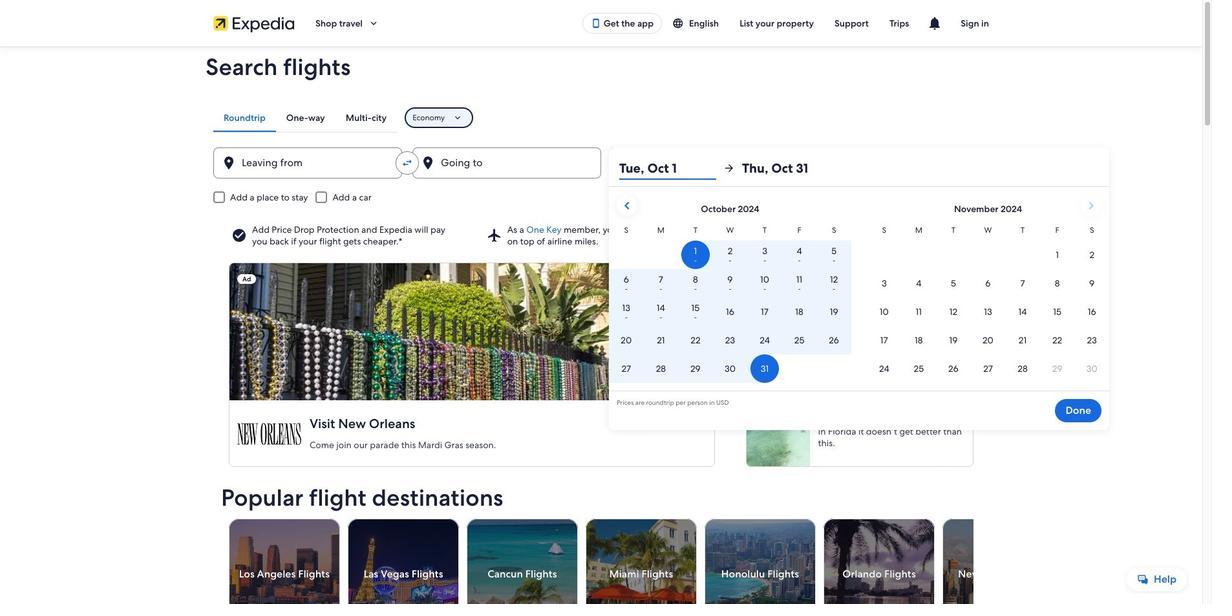 Task type: describe. For each thing, give the bounding box(es) containing it.
expedia logo image
[[213, 14, 295, 32]]

las vegas flights image
[[348, 519, 459, 604]]

honolulu flights image
[[705, 519, 816, 604]]

cancun flights image
[[467, 519, 578, 604]]

download the app button image
[[591, 18, 601, 28]]

previous month image
[[620, 198, 635, 213]]

communication center icon image
[[928, 16, 943, 31]]



Task type: locate. For each thing, give the bounding box(es) containing it.
tab list
[[213, 103, 397, 132]]

new york flights image
[[943, 519, 1054, 604]]

miami flights image
[[586, 519, 697, 604]]

main content
[[0, 47, 1203, 604]]

los angeles flights image
[[229, 519, 340, 604]]

next image
[[966, 567, 982, 582]]

small image
[[673, 17, 689, 29]]

previous image
[[221, 567, 237, 582]]

next month image
[[1084, 198, 1099, 213]]

shop travel image
[[368, 17, 380, 29]]

popular flight destinations region
[[213, 485, 1054, 604]]

swap origin and destination values image
[[402, 157, 413, 169]]

orlando flights image
[[824, 519, 935, 604]]



Task type: vqa. For each thing, say whether or not it's contained in the screenshot.
Los Angeles Flights image
yes



